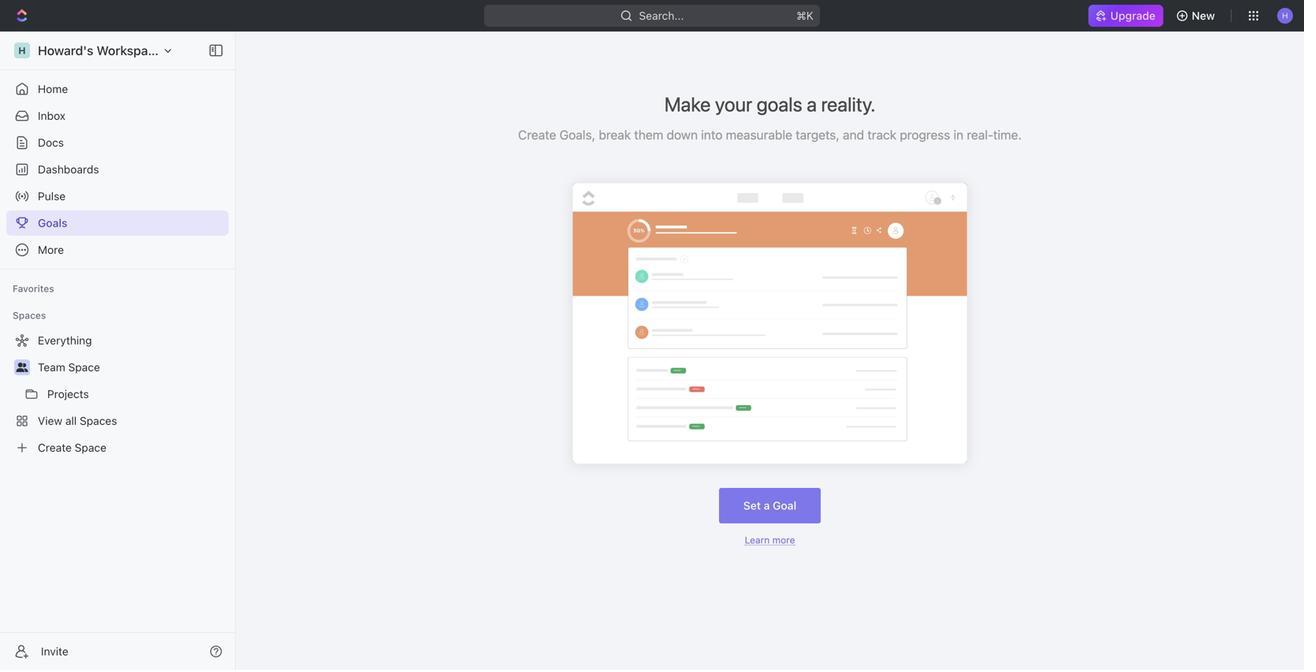 Task type: describe. For each thing, give the bounding box(es) containing it.
upgrade
[[1111, 9, 1156, 22]]

time.
[[994, 127, 1022, 142]]

real-
[[967, 127, 994, 142]]

h button
[[1273, 3, 1298, 28]]

progress
[[900, 127, 951, 142]]

create for create goals, break them down into measurable targets, and track progress in real-time.
[[518, 127, 556, 142]]

your
[[715, 93, 753, 116]]

set
[[744, 499, 761, 512]]

team
[[38, 361, 65, 374]]

howard's workspace, , element
[[14, 43, 30, 58]]

new
[[1192, 9, 1216, 22]]

and
[[843, 127, 865, 142]]

pulse
[[38, 190, 66, 203]]

favorites button
[[6, 279, 61, 298]]

howard's workspace
[[38, 43, 162, 58]]

new button
[[1170, 3, 1225, 28]]

into
[[701, 127, 723, 142]]

make
[[665, 93, 711, 116]]

learn more link
[[745, 535, 795, 546]]

targets,
[[796, 127, 840, 142]]

create for create space
[[38, 441, 72, 454]]

set a goal
[[744, 499, 797, 512]]

0 vertical spatial spaces
[[13, 310, 46, 321]]

create space link
[[6, 435, 226, 461]]

pulse link
[[6, 184, 229, 209]]

home
[[38, 82, 68, 95]]

1 horizontal spatial a
[[807, 93, 817, 116]]

home link
[[6, 77, 229, 102]]

in
[[954, 127, 964, 142]]

space for team space
[[68, 361, 100, 374]]

more
[[38, 243, 64, 256]]

docs link
[[6, 130, 229, 155]]

everything
[[38, 334, 92, 347]]

all
[[65, 415, 77, 428]]

more
[[773, 535, 795, 546]]

sidebar navigation
[[0, 32, 239, 670]]

create goals, break them down into measurable targets, and track progress in real-time.
[[518, 127, 1022, 142]]

spaces inside tree
[[80, 415, 117, 428]]

upgrade link
[[1089, 5, 1164, 27]]



Task type: vqa. For each thing, say whether or not it's contained in the screenshot.
the bottommost Spaces
yes



Task type: locate. For each thing, give the bounding box(es) containing it.
spaces down favorites
[[13, 310, 46, 321]]

learn
[[745, 535, 770, 546]]

goals
[[38, 217, 67, 230]]

measurable
[[726, 127, 793, 142]]

0 horizontal spatial h
[[18, 45, 26, 56]]

dashboards
[[38, 163, 99, 176]]

inbox link
[[6, 103, 229, 129]]

goals
[[757, 93, 803, 116]]

create space
[[38, 441, 106, 454]]

team space link
[[38, 355, 226, 380]]

tree containing everything
[[6, 328, 229, 461]]

them
[[634, 127, 664, 142]]

0 vertical spatial space
[[68, 361, 100, 374]]

a
[[807, 93, 817, 116], [764, 499, 770, 512]]

break
[[599, 127, 631, 142]]

h
[[1283, 11, 1289, 20], [18, 45, 26, 56]]

1 horizontal spatial spaces
[[80, 415, 117, 428]]

invite
[[41, 645, 68, 658]]

1 vertical spatial create
[[38, 441, 72, 454]]

down
[[667, 127, 698, 142]]

create left 'goals,' on the left
[[518, 127, 556, 142]]

view
[[38, 415, 62, 428]]

space up projects on the left bottom of the page
[[68, 361, 100, 374]]

0 horizontal spatial a
[[764, 499, 770, 512]]

1 vertical spatial a
[[764, 499, 770, 512]]

goal
[[773, 499, 797, 512]]

space down view all spaces
[[75, 441, 106, 454]]

dashboards link
[[6, 157, 229, 182]]

spaces right all
[[80, 415, 117, 428]]

space
[[68, 361, 100, 374], [75, 441, 106, 454]]

goals link
[[6, 211, 229, 236]]

h inside sidebar "navigation"
[[18, 45, 26, 56]]

0 vertical spatial h
[[1283, 11, 1289, 20]]

create down view on the bottom of page
[[38, 441, 72, 454]]

team space
[[38, 361, 100, 374]]

search...
[[639, 9, 684, 22]]

everything link
[[6, 328, 226, 353]]

track
[[868, 127, 897, 142]]

1 vertical spatial spaces
[[80, 415, 117, 428]]

1 horizontal spatial h
[[1283, 11, 1289, 20]]

0 vertical spatial a
[[807, 93, 817, 116]]

⌘k
[[797, 9, 814, 22]]

more button
[[6, 237, 229, 263]]

1 vertical spatial space
[[75, 441, 106, 454]]

a up 'targets,'
[[807, 93, 817, 116]]

user group image
[[16, 363, 28, 372]]

howard's
[[38, 43, 93, 58]]

create inside "link"
[[38, 441, 72, 454]]

0 horizontal spatial spaces
[[13, 310, 46, 321]]

view all spaces
[[38, 415, 117, 428]]

favorites
[[13, 283, 54, 294]]

create
[[518, 127, 556, 142], [38, 441, 72, 454]]

tree inside sidebar "navigation"
[[6, 328, 229, 461]]

goals,
[[560, 127, 596, 142]]

space for create space
[[75, 441, 106, 454]]

0 vertical spatial create
[[518, 127, 556, 142]]

inbox
[[38, 109, 66, 122]]

projects
[[47, 388, 89, 401]]

a right set
[[764, 499, 770, 512]]

docs
[[38, 136, 64, 149]]

tree
[[6, 328, 229, 461]]

space inside "link"
[[75, 441, 106, 454]]

workspace
[[97, 43, 162, 58]]

h inside dropdown button
[[1283, 11, 1289, 20]]

view all spaces link
[[6, 409, 226, 434]]

1 horizontal spatial create
[[518, 127, 556, 142]]

make your goals a reality.
[[665, 93, 876, 116]]

learn more
[[745, 535, 795, 546]]

spaces
[[13, 310, 46, 321], [80, 415, 117, 428]]

reality.
[[822, 93, 876, 116]]

projects link
[[47, 382, 226, 407]]

1 vertical spatial h
[[18, 45, 26, 56]]

0 horizontal spatial create
[[38, 441, 72, 454]]



